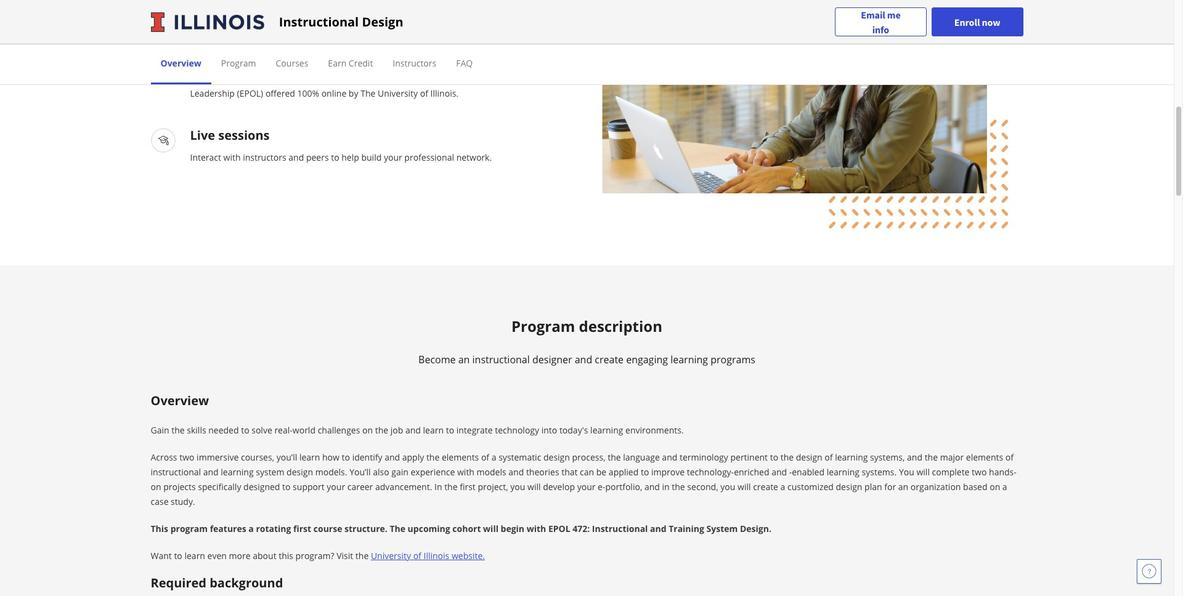 Task type: locate. For each thing, give the bounding box(es) containing it.
0 horizontal spatial create
[[595, 353, 624, 367]]

upcoming
[[408, 523, 450, 535]]

live sessions
[[190, 127, 270, 144]]

education down instructors
[[402, 73, 442, 84]]

0 horizontal spatial the
[[361, 87, 375, 99]]

features
[[210, 523, 246, 535]]

you down technology-
[[720, 481, 735, 493]]

1 horizontal spatial first
[[460, 481, 476, 493]]

design.
[[740, 523, 771, 535]]

earn left credit
[[328, 57, 346, 69]]

0 vertical spatial two
[[179, 452, 194, 463]]

in inside the earn credit toward the master of education (ed.m) in education policy, organization, and leadership (epol) offered 100% online by the university of illinois.
[[393, 73, 400, 84]]

the up offered
[[267, 73, 280, 84]]

of
[[313, 73, 321, 84], [420, 87, 428, 99], [481, 452, 489, 463], [825, 452, 833, 463], [1005, 452, 1014, 463], [413, 550, 421, 562]]

0 vertical spatial learn
[[423, 425, 444, 436]]

theories
[[526, 466, 559, 478]]

on
[[362, 425, 373, 436], [151, 481, 161, 493], [990, 481, 1000, 493]]

structure.
[[344, 523, 387, 535]]

elements up hands-
[[966, 452, 1003, 463]]

and right the organization,
[[528, 73, 544, 84]]

1 horizontal spatial an
[[898, 481, 908, 493]]

design
[[543, 452, 570, 463], [796, 452, 822, 463], [287, 466, 313, 478], [836, 481, 862, 493]]

by right online
[[349, 87, 358, 99]]

2 elements from the left
[[966, 452, 1003, 463]]

university
[[378, 87, 418, 99], [371, 550, 411, 562]]

program up designer
[[511, 316, 575, 336]]

0 vertical spatial an
[[458, 353, 470, 367]]

0 vertical spatial first
[[460, 481, 476, 493]]

1 vertical spatial for
[[884, 481, 896, 493]]

complete
[[932, 466, 970, 478]]

network.
[[456, 152, 492, 163]]

by right '23)
[[353, 9, 362, 20]]

designed
[[243, 481, 280, 493]]

credit up leadership
[[211, 73, 234, 84]]

create down 'description'
[[595, 353, 624, 367]]

a left the rotating
[[249, 523, 254, 535]]

two right across
[[179, 452, 194, 463]]

and inside the earn credit toward the master of education (ed.m) in education policy, organization, and leadership (epol) offered 100% online by the university of illinois.
[[528, 73, 544, 84]]

0 horizontal spatial education
[[323, 73, 363, 84]]

university inside the earn credit toward the master of education (ed.m) in education policy, organization, and leadership (epol) offered 100% online by the university of illinois.
[[378, 87, 418, 99]]

1 vertical spatial learn
[[299, 452, 320, 463]]

0 horizontal spatial your
[[327, 481, 345, 493]]

0 horizontal spatial credit
[[211, 73, 234, 84]]

program link
[[221, 57, 256, 69]]

1 vertical spatial by
[[349, 87, 358, 99]]

earn down university of illinois image
[[190, 48, 218, 65]]

1 vertical spatial in
[[662, 481, 670, 493]]

1 horizontal spatial the
[[390, 523, 405, 535]]

1 horizontal spatial for
[[884, 481, 896, 493]]

will down theories
[[527, 481, 541, 493]]

credit
[[349, 57, 373, 69]]

gain
[[391, 466, 408, 478]]

0 vertical spatial the
[[361, 87, 375, 99]]

instructional
[[472, 353, 530, 367], [151, 466, 201, 478]]

your right build
[[384, 152, 402, 163]]

overview up leadership
[[161, 57, 201, 69]]

earn credit link
[[328, 57, 373, 69]]

e-
[[598, 481, 605, 493]]

0 vertical spatial instructional
[[472, 353, 530, 367]]

0 horizontal spatial instructional
[[279, 13, 359, 30]]

0 horizontal spatial elements
[[442, 452, 479, 463]]

pertinent
[[730, 452, 768, 463]]

learning
[[671, 353, 708, 367], [590, 425, 623, 436], [835, 452, 868, 463], [221, 466, 254, 478], [827, 466, 860, 478]]

for inside across two immersive courses, you'll learn how to identify and apply the elements of a systematic design process, the language and terminology pertinent to the design of learning systems, and the major elements of instructional and learning system design models. you'll also gain experience with models and theories that can be applied to improve technology-enriched and -enabled learning systems. you will complete two hands- on projects specifically designed to support your career advancement. in the first project, you will develop your e-portfolio, and in the second, you will create a customized design plan for an organization based on a case study.
[[884, 481, 896, 493]]

a
[[492, 452, 496, 463], [780, 481, 785, 493], [1002, 481, 1007, 493], [249, 523, 254, 535]]

to down language on the right bottom
[[641, 466, 649, 478]]

2 horizontal spatial learn
[[423, 425, 444, 436]]

1 vertical spatial two
[[972, 466, 987, 478]]

0 horizontal spatial on
[[151, 481, 161, 493]]

1 vertical spatial first
[[293, 523, 311, 535]]

organization
[[911, 481, 961, 493]]

0 horizontal spatial program
[[221, 57, 256, 69]]

learning up specifically
[[221, 466, 254, 478]]

gain
[[151, 425, 169, 436]]

certificate menu element
[[151, 44, 1023, 84]]

a up models
[[492, 452, 496, 463]]

peers
[[306, 152, 329, 163]]

and down immersive
[[203, 466, 219, 478]]

earn up leadership
[[190, 73, 209, 84]]

1 vertical spatial an
[[898, 481, 908, 493]]

this program features a rotating first course structure. the upcoming cohort will begin with epol 472: instructional and training system design.
[[151, 523, 771, 535]]

the up experience
[[426, 452, 440, 463]]

earn credit toward the master of education (ed.m) in education policy, organization, and leadership (epol) offered 100% online by the university of illinois.
[[190, 73, 544, 99]]

0 horizontal spatial with
[[223, 152, 241, 163]]

will right you
[[917, 466, 930, 478]]

0 vertical spatial program
[[221, 57, 256, 69]]

0 vertical spatial create
[[595, 353, 624, 367]]

design left plan at the bottom right of the page
[[836, 481, 862, 493]]

1 horizontal spatial program
[[511, 316, 575, 336]]

engaging
[[626, 353, 668, 367]]

instructional left designer
[[472, 353, 530, 367]]

epol
[[548, 523, 570, 535]]

1 elements from the left
[[442, 452, 479, 463]]

1 vertical spatial overview
[[151, 393, 209, 409]]

an inside across two immersive courses, you'll learn how to identify and apply the elements of a systematic design process, the language and terminology pertinent to the design of learning systems, and the major elements of instructional and learning system design models. you'll also gain experience with models and theories that can be applied to improve technology-enriched and -enabled learning systems. you will complete two hands- on projects specifically designed to support your career advancement. in the first project, you will develop your e-portfolio, and in the second, you will create a customized design plan for an organization based on a case study.
[[898, 481, 908, 493]]

with down live sessions at the left of page
[[223, 152, 241, 163]]

learning up systems.
[[835, 452, 868, 463]]

university down (ed.m)
[[378, 87, 418, 99]]

0 vertical spatial credit
[[267, 48, 303, 65]]

to right want
[[174, 550, 182, 562]]

advancement.
[[375, 481, 432, 493]]

illinois
[[424, 550, 449, 562]]

credit inside the earn credit toward the master of education (ed.m) in education policy, organization, and leadership (epol) offered 100% online by the university of illinois.
[[211, 73, 234, 84]]

1 vertical spatial program
[[511, 316, 575, 336]]

overview up skills
[[151, 393, 209, 409]]

an down you
[[898, 481, 908, 493]]

earn for earn credit
[[328, 57, 346, 69]]

by inside the earn credit toward the master of education (ed.m) in education policy, organization, and leadership (epol) offered 100% online by the university of illinois.
[[349, 87, 358, 99]]

for left three
[[190, 9, 202, 20]]

major
[[940, 452, 964, 463]]

the up "applied"
[[608, 452, 621, 463]]

0 horizontal spatial for
[[190, 9, 202, 20]]

consecutive
[[228, 9, 275, 20]]

0 vertical spatial in
[[393, 73, 400, 84]]

two up based
[[972, 466, 987, 478]]

1 horizontal spatial with
[[457, 466, 474, 478]]

design up that
[[543, 452, 570, 463]]

1 vertical spatial instructional
[[592, 523, 648, 535]]

help center image
[[1142, 564, 1157, 579]]

your down can
[[577, 481, 596, 493]]

projects
[[163, 481, 196, 493]]

to right pertinent
[[770, 452, 778, 463]]

process,
[[572, 452, 605, 463]]

2 education from the left
[[402, 73, 442, 84]]

instructional
[[279, 13, 359, 30], [592, 523, 648, 535]]

0 horizontal spatial instructional
[[151, 466, 201, 478]]

a left customized
[[780, 481, 785, 493]]

learning right enabled
[[827, 466, 860, 478]]

1 vertical spatial create
[[753, 481, 778, 493]]

1 you from the left
[[510, 481, 525, 493]]

credit up master
[[267, 48, 303, 65]]

gain the skills needed to solve real-world challenges on the job and learn to integrate technology into today's learning environments.
[[151, 425, 684, 436]]

will left begin
[[483, 523, 498, 535]]

2 vertical spatial learn
[[185, 550, 205, 562]]

hands-
[[989, 466, 1017, 478]]

1 horizontal spatial learn
[[299, 452, 320, 463]]

learn left how
[[299, 452, 320, 463]]

program inside certificate menu element
[[221, 57, 256, 69]]

and up improve
[[662, 452, 677, 463]]

1 vertical spatial instructional
[[151, 466, 201, 478]]

100%
[[297, 87, 319, 99]]

0 vertical spatial for
[[190, 9, 202, 20]]

program?
[[296, 550, 334, 562]]

into
[[541, 425, 557, 436]]

1 vertical spatial credit
[[211, 73, 234, 84]]

the right visit
[[355, 550, 369, 562]]

for right plan at the bottom right of the page
[[884, 481, 896, 493]]

1 education from the left
[[323, 73, 363, 84]]

earn inside certificate menu element
[[328, 57, 346, 69]]

earn for earn credit toward the master of education (ed.m) in education policy, organization, and leadership (epol) offered 100% online by the university of illinois.
[[190, 73, 209, 84]]

background
[[210, 575, 283, 592]]

and left peers
[[289, 152, 304, 163]]

cohort
[[452, 523, 481, 535]]

in right (ed.m)
[[393, 73, 400, 84]]

('21,
[[301, 9, 318, 20]]

technology
[[495, 425, 539, 436]]

design up enabled
[[796, 452, 822, 463]]

2 horizontal spatial on
[[990, 481, 1000, 493]]

first left course
[[293, 523, 311, 535]]

the
[[267, 73, 280, 84], [171, 425, 185, 436], [375, 425, 388, 436], [426, 452, 440, 463], [608, 452, 621, 463], [781, 452, 794, 463], [925, 452, 938, 463], [444, 481, 458, 493], [672, 481, 685, 493], [355, 550, 369, 562]]

1 horizontal spatial in
[[662, 481, 670, 493]]

instructional up projects in the bottom left of the page
[[151, 466, 201, 478]]

portfolio,
[[605, 481, 642, 493]]

university down structure.
[[371, 550, 411, 562]]

and up the gain
[[385, 452, 400, 463]]

training
[[669, 523, 704, 535]]

0 horizontal spatial you
[[510, 481, 525, 493]]

1 horizontal spatial education
[[402, 73, 442, 84]]

create
[[595, 353, 624, 367], [753, 481, 778, 493]]

of up customized
[[825, 452, 833, 463]]

the right gain
[[171, 425, 185, 436]]

programs
[[711, 353, 755, 367]]

create down enriched
[[753, 481, 778, 493]]

instructors link
[[393, 57, 436, 69]]

1 horizontal spatial create
[[753, 481, 778, 493]]

472:
[[573, 523, 590, 535]]

project,
[[478, 481, 508, 493]]

job
[[391, 425, 403, 436]]

with left models
[[457, 466, 474, 478]]

real-
[[274, 425, 293, 436]]

systems,
[[870, 452, 905, 463]]

world
[[424, 9, 449, 20]]

to left integrate
[[446, 425, 454, 436]]

enroll now
[[954, 16, 1000, 28]]

1 horizontal spatial your
[[384, 152, 402, 163]]

overview inside certificate menu element
[[161, 57, 201, 69]]

program description
[[511, 316, 662, 336]]

to right how
[[342, 452, 350, 463]]

world
[[293, 425, 315, 436]]

improve
[[651, 466, 685, 478]]

on up case
[[151, 481, 161, 493]]

1 vertical spatial with
[[457, 466, 474, 478]]

1 horizontal spatial you
[[720, 481, 735, 493]]

on up identify
[[362, 425, 373, 436]]

the down improve
[[672, 481, 685, 493]]

an right become
[[458, 353, 470, 367]]

email me info
[[861, 8, 901, 35]]

1 vertical spatial the
[[390, 523, 405, 535]]

for
[[190, 9, 202, 20], [884, 481, 896, 493]]

overview
[[161, 57, 201, 69], [151, 393, 209, 409]]

your
[[384, 152, 402, 163], [327, 481, 345, 493], [577, 481, 596, 493]]

system
[[706, 523, 738, 535]]

program up toward
[[221, 57, 256, 69]]

earn inside the earn credit toward the master of education (ed.m) in education policy, organization, and leadership (epol) offered 100% online by the university of illinois.
[[190, 73, 209, 84]]

two
[[179, 452, 194, 463], [972, 466, 987, 478]]

first left project, at the left
[[460, 481, 476, 493]]

0 horizontal spatial an
[[458, 353, 470, 367]]

0 vertical spatial with
[[223, 152, 241, 163]]

on down hands-
[[990, 481, 1000, 493]]

2 vertical spatial with
[[527, 523, 546, 535]]

1 horizontal spatial credit
[[267, 48, 303, 65]]

offered
[[266, 87, 295, 99]]

the down (ed.m)
[[361, 87, 375, 99]]

0 vertical spatial instructional
[[279, 13, 359, 30]]

credit
[[267, 48, 303, 65], [211, 73, 234, 84]]

earn
[[190, 48, 218, 65], [328, 57, 346, 69], [190, 73, 209, 84]]

second,
[[687, 481, 718, 493]]

0 vertical spatial overview
[[161, 57, 201, 69]]

1 horizontal spatial instructional
[[472, 353, 530, 367]]

a down hands-
[[1002, 481, 1007, 493]]

learn up apply
[[423, 425, 444, 436]]

1 horizontal spatial elements
[[966, 452, 1003, 463]]

plan
[[865, 481, 882, 493]]

design up support
[[287, 466, 313, 478]]

the left upcoming
[[390, 523, 405, 535]]

elements down integrate
[[442, 452, 479, 463]]

in down improve
[[662, 481, 670, 493]]

education down the earn credit
[[323, 73, 363, 84]]

0 horizontal spatial in
[[393, 73, 400, 84]]

1 horizontal spatial on
[[362, 425, 373, 436]]

your down models.
[[327, 481, 345, 493]]

learning right engaging
[[671, 353, 708, 367]]

first inside across two immersive courses, you'll learn how to identify and apply the elements of a systematic design process, the language and terminology pertinent to the design of learning systems, and the major elements of instructional and learning system design models. you'll also gain experience with models and theories that can be applied to improve technology-enriched and -enabled learning systems. you will complete two hands- on projects specifically designed to support your career advancement. in the first project, you will develop your e-portfolio, and in the second, you will create a customized design plan for an organization based on a case study.
[[460, 481, 476, 493]]

0 horizontal spatial learn
[[185, 550, 205, 562]]

education
[[323, 73, 363, 84], [402, 73, 442, 84]]

0 vertical spatial university
[[378, 87, 418, 99]]

email me info button
[[835, 7, 927, 37]]

news
[[382, 9, 405, 20]]

learn left the 'even'
[[185, 550, 205, 562]]

you right project, at the left
[[510, 481, 525, 493]]



Task type: describe. For each thing, give the bounding box(es) containing it.
illinois.
[[430, 87, 458, 99]]

professional
[[404, 152, 454, 163]]

learning up process,
[[590, 425, 623, 436]]

today's
[[559, 425, 588, 436]]

develop
[[543, 481, 575, 493]]

live
[[190, 127, 215, 144]]

earn for earn degree credit
[[190, 48, 218, 65]]

degree
[[221, 48, 264, 65]]

based
[[963, 481, 987, 493]]

-
[[789, 466, 792, 478]]

of up models
[[481, 452, 489, 463]]

in inside across two immersive courses, you'll learn how to identify and apply the elements of a systematic design process, the language and terminology pertinent to the design of learning systems, and the major elements of instructional and learning system design models. you'll also gain experience with models and theories that can be applied to improve technology-enriched and -enabled learning systems. you will complete two hands- on projects specifically designed to support your career advancement. in the first project, you will develop your e-portfolio, and in the second, you will create a customized design plan for an organization based on a case study.
[[662, 481, 670, 493]]

be
[[596, 466, 606, 478]]

environments.
[[625, 425, 684, 436]]

website.
[[452, 550, 485, 562]]

and left - at bottom right
[[772, 466, 787, 478]]

you'll
[[349, 466, 371, 478]]

1 horizontal spatial instructional
[[592, 523, 648, 535]]

design
[[362, 13, 403, 30]]

the left job
[[375, 425, 388, 436]]

and right job
[[405, 425, 421, 436]]

mtdp redesign overview visual image
[[602, 0, 1008, 229]]

0 horizontal spatial two
[[179, 452, 194, 463]]

0 horizontal spatial first
[[293, 523, 311, 535]]

case
[[151, 496, 169, 508]]

required background
[[151, 575, 283, 592]]

to left the help
[[331, 152, 339, 163]]

specifically
[[198, 481, 241, 493]]

and left training on the bottom of the page
[[650, 523, 666, 535]]

to down system at the bottom
[[282, 481, 291, 493]]

rotating
[[256, 523, 291, 535]]

solve
[[252, 425, 272, 436]]

university of illinois image
[[151, 12, 264, 32]]

required
[[151, 575, 206, 592]]

and down improve
[[645, 481, 660, 493]]

of left illinois
[[413, 550, 421, 562]]

the inside the earn credit toward the master of education (ed.m) in education policy, organization, and leadership (epol) offered 100% online by the university of illinois.
[[267, 73, 280, 84]]

course
[[313, 523, 342, 535]]

across two immersive courses, you'll learn how to identify and apply the elements of a systematic design process, the language and terminology pertinent to the design of learning systems, and the major elements of instructional and learning system design models. you'll also gain experience with models and theories that can be applied to improve technology-enriched and -enabled learning systems. you will complete two hands- on projects specifically designed to support your career advancement. in the first project, you will develop your e-portfolio, and in the second, you will create a customized design plan for an organization based on a case study.
[[151, 452, 1017, 508]]

interact
[[190, 152, 221, 163]]

sessions
[[218, 127, 270, 144]]

experience
[[411, 466, 455, 478]]

description
[[579, 316, 662, 336]]

about
[[253, 550, 276, 562]]

'23)
[[336, 9, 350, 20]]

systems.
[[862, 466, 897, 478]]

enriched
[[734, 466, 769, 478]]

more
[[229, 550, 251, 562]]

instructional design
[[279, 13, 403, 30]]

program for program description
[[511, 316, 575, 336]]

that
[[561, 466, 578, 478]]

faq
[[456, 57, 473, 69]]

want
[[151, 550, 172, 562]]

across
[[151, 452, 177, 463]]

enroll now button
[[932, 7, 1023, 36]]

earn credit
[[328, 57, 373, 69]]

learn inside across two immersive courses, you'll learn how to identify and apply the elements of a systematic design process, the language and terminology pertinent to the design of learning systems, and the major elements of instructional and learning system design models. you'll also gain experience with models and theories that can be applied to improve technology-enriched and -enabled learning systems. you will complete two hands- on projects specifically designed to support your career advancement. in the first project, you will develop your e-portfolio, and in the second, you will create a customized design plan for an organization based on a case study.
[[299, 452, 320, 463]]

1 vertical spatial university
[[371, 550, 411, 562]]

support
[[293, 481, 325, 493]]

systematic
[[499, 452, 541, 463]]

to left solve
[[241, 425, 249, 436]]

email
[[861, 8, 885, 21]]

will down enriched
[[738, 481, 751, 493]]

of left illinois. at the left of page
[[420, 87, 428, 99]]

study.
[[171, 496, 195, 508]]

help
[[342, 152, 359, 163]]

system
[[256, 466, 284, 478]]

with inside across two immersive courses, you'll learn how to identify and apply the elements of a systematic design process, the language and terminology pertinent to the design of learning systems, and the major elements of instructional and learning system design models. you'll also gain experience with models and theories that can be applied to improve technology-enriched and -enabled learning systems. you will complete two hands- on projects specifically designed to support your career advancement. in the first project, you will develop your e-portfolio, and in the second, you will create a customized design plan for an organization based on a case study.
[[457, 466, 474, 478]]

courses,
[[241, 452, 274, 463]]

enroll
[[954, 16, 980, 28]]

terminology
[[680, 452, 728, 463]]

2 you from the left
[[720, 481, 735, 493]]

program for the program link
[[221, 57, 256, 69]]

of up hands-
[[1005, 452, 1014, 463]]

of up 100%
[[313, 73, 321, 84]]

overview link
[[161, 57, 201, 69]]

0 vertical spatial by
[[353, 9, 362, 20]]

integrate
[[456, 425, 493, 436]]

2 horizontal spatial with
[[527, 523, 546, 535]]

skills
[[187, 425, 206, 436]]

university of illinois website. link
[[371, 550, 485, 562]]

become
[[418, 353, 456, 367]]

u.s.
[[364, 9, 380, 20]]

earn degree credit
[[190, 48, 303, 65]]

'22,
[[320, 9, 334, 20]]

the right in
[[444, 481, 458, 493]]

customized
[[787, 481, 834, 493]]

the inside the earn credit toward the master of education (ed.m) in education policy, organization, and leadership (epol) offered 100% online by the university of illinois.
[[361, 87, 375, 99]]

now
[[982, 16, 1000, 28]]

can
[[580, 466, 594, 478]]

create inside across two immersive courses, you'll learn how to identify and apply the elements of a systematic design process, the language and terminology pertinent to the design of learning systems, and the major elements of instructional and learning system design models. you'll also gain experience with models and theories that can be applied to improve technology-enriched and -enabled learning systems. you will complete two hands- on projects specifically designed to support your career advancement. in the first project, you will develop your e-portfolio, and in the second, you will create a customized design plan for an organization based on a case study.
[[753, 481, 778, 493]]

career
[[347, 481, 373, 493]]

apply
[[402, 452, 424, 463]]

even
[[207, 550, 227, 562]]

and right news
[[407, 9, 422, 20]]

become an instructional designer and create engaging learning programs
[[418, 353, 755, 367]]

designer
[[532, 353, 572, 367]]

you
[[899, 466, 914, 478]]

courses
[[276, 57, 308, 69]]

models.
[[315, 466, 347, 478]]

program
[[170, 523, 208, 535]]

and right designer
[[575, 353, 592, 367]]

this
[[279, 550, 293, 562]]

challenges
[[318, 425, 360, 436]]

models
[[477, 466, 506, 478]]

instructional inside across two immersive courses, you'll learn how to identify and apply the elements of a systematic design process, the language and terminology pertinent to the design of learning systems, and the major elements of instructional and learning system design models. you'll also gain experience with models and theories that can be applied to improve technology-enriched and -enabled learning systems. you will complete two hands- on projects specifically designed to support your career advancement. in the first project, you will develop your e-portfolio, and in the second, you will create a customized design plan for an organization based on a case study.
[[151, 466, 201, 478]]

2 horizontal spatial your
[[577, 481, 596, 493]]

three
[[204, 9, 226, 20]]

the left major
[[925, 452, 938, 463]]

me
[[887, 8, 901, 21]]

identify
[[352, 452, 382, 463]]

instructors
[[393, 57, 436, 69]]

report.
[[451, 9, 480, 20]]

and up you
[[907, 452, 922, 463]]

and down systematic
[[509, 466, 524, 478]]

1 horizontal spatial two
[[972, 466, 987, 478]]

also
[[373, 466, 389, 478]]

policy,
[[445, 73, 470, 84]]

the up - at bottom right
[[781, 452, 794, 463]]



Task type: vqa. For each thing, say whether or not it's contained in the screenshot.
EARN related to Earn Credit
yes



